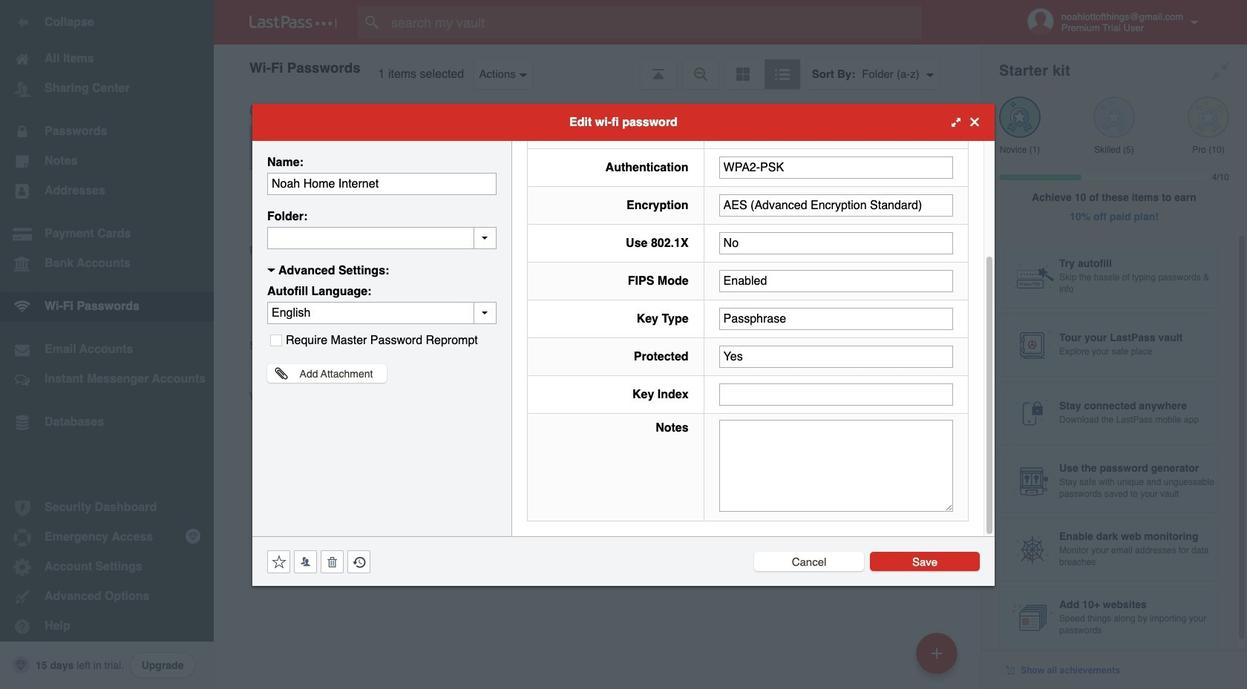 Task type: describe. For each thing, give the bounding box(es) containing it.
Search search field
[[358, 6, 951, 39]]

new item navigation
[[911, 629, 967, 690]]

main navigation navigation
[[0, 0, 214, 690]]



Task type: vqa. For each thing, say whether or not it's contained in the screenshot.
new item image
yes



Task type: locate. For each thing, give the bounding box(es) containing it.
new item image
[[932, 648, 942, 659]]

lastpass image
[[249, 16, 337, 29]]

vault options navigation
[[214, 45, 981, 89]]

dialog
[[252, 0, 995, 586]]

search my vault text field
[[358, 6, 951, 39]]

None text field
[[267, 227, 497, 249], [719, 232, 953, 254], [719, 270, 953, 292], [719, 346, 953, 368], [719, 383, 953, 406], [719, 420, 953, 512], [267, 227, 497, 249], [719, 232, 953, 254], [719, 270, 953, 292], [719, 346, 953, 368], [719, 383, 953, 406], [719, 420, 953, 512]]

None text field
[[719, 156, 953, 179], [267, 173, 497, 195], [719, 194, 953, 216], [719, 308, 953, 330], [719, 156, 953, 179], [267, 173, 497, 195], [719, 194, 953, 216], [719, 308, 953, 330]]



